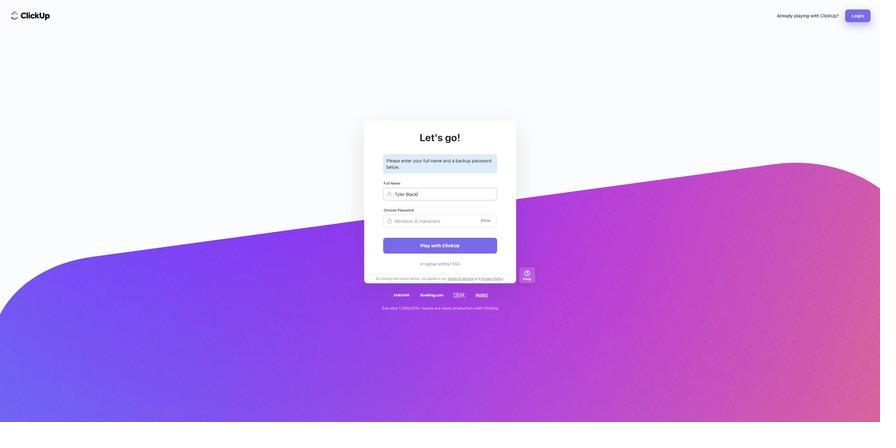 Task type: vqa. For each thing, say whether or not it's contained in the screenshot.
agree
yes



Task type: describe. For each thing, give the bounding box(es) containing it.
login link
[[845, 10, 871, 22]]

already
[[777, 13, 793, 18]]

or signup without sso
[[420, 262, 460, 266]]

1 horizontal spatial clickup
[[483, 306, 498, 311]]

show
[[481, 218, 491, 223]]

Choose Password password field
[[383, 215, 497, 227]]

full
[[384, 181, 390, 185]]

2 horizontal spatial with
[[810, 13, 819, 18]]

service
[[462, 277, 474, 280]]

see
[[382, 306, 389, 311]]

password
[[472, 158, 492, 163]]

above,
[[410, 277, 421, 280]]

to
[[437, 277, 441, 280]]

play
[[420, 243, 430, 248]]

already playing with clickup?
[[777, 13, 839, 18]]

login
[[852, 13, 864, 18]]

let's
[[420, 131, 443, 143]]

why
[[390, 306, 398, 311]]

name
[[431, 158, 442, 163]]

clickup - home image
[[11, 11, 50, 20]]

terms of service link
[[446, 276, 475, 281]]

productive
[[453, 306, 473, 311]]

name
[[391, 181, 401, 185]]

of
[[458, 277, 461, 280]]

button
[[399, 277, 409, 280]]

help link
[[519, 268, 535, 284]]

.
[[503, 277, 504, 280]]

full name
[[384, 181, 401, 185]]

backup
[[456, 158, 471, 163]]

let's go!
[[420, 131, 460, 143]]

the
[[394, 277, 399, 280]]

play with clickup button
[[383, 238, 497, 254]]

more
[[442, 306, 452, 311]]

agree
[[428, 277, 437, 280]]

play with clickup
[[420, 243, 460, 248]]

by
[[376, 277, 380, 280]]

please
[[387, 158, 400, 163]]

privacy
[[481, 277, 493, 280]]

go!
[[445, 131, 460, 143]]

choose password
[[384, 208, 414, 212]]



Task type: locate. For each thing, give the bounding box(es) containing it.
your
[[413, 158, 422, 163]]

clicking
[[381, 277, 393, 280]]

help
[[523, 277, 531, 281]]

teams
[[422, 306, 434, 311]]

below.
[[387, 164, 400, 170]]

show link
[[481, 218, 491, 223]]

and left a in the right of the page
[[443, 158, 451, 163]]

0 horizontal spatial clickup
[[442, 243, 460, 248]]

are
[[435, 306, 441, 311]]

with
[[810, 13, 819, 18], [431, 243, 441, 248], [474, 306, 482, 311]]

or signup without sso link
[[420, 262, 460, 267]]

or
[[420, 262, 424, 266]]

policy
[[494, 277, 503, 280]]

sign up element
[[383, 154, 497, 254]]

with right playing
[[810, 13, 819, 18]]

password
[[398, 208, 414, 212]]

our
[[441, 277, 446, 280]]

choose
[[384, 208, 397, 212]]

1,000,000+
[[399, 306, 421, 311]]

0 horizontal spatial and
[[443, 158, 451, 163]]

0 horizontal spatial with
[[431, 243, 441, 248]]

signup
[[425, 262, 437, 266]]

full
[[423, 158, 430, 163]]

with right productive
[[474, 306, 482, 311]]

with inside play with clickup button
[[431, 243, 441, 248]]

clickup?
[[820, 13, 839, 18]]

2 vertical spatial with
[[474, 306, 482, 311]]

without
[[438, 262, 451, 266]]

clickup inside button
[[442, 243, 460, 248]]

0 vertical spatial clickup
[[442, 243, 460, 248]]

sso
[[452, 262, 460, 266]]

with right play
[[431, 243, 441, 248]]

see why 1,000,000+ teams are more productive with clickup
[[382, 306, 498, 311]]

by clicking the button above, you agree to our terms of service and privacy policy .
[[376, 277, 504, 280]]

1 vertical spatial and
[[475, 277, 480, 280]]

a
[[452, 158, 454, 163]]

1 horizontal spatial with
[[474, 306, 482, 311]]

0 vertical spatial and
[[443, 158, 451, 163]]

and inside "please enter your full name and a backup password below."
[[443, 158, 451, 163]]

1 vertical spatial with
[[431, 243, 441, 248]]

clickup up sso
[[442, 243, 460, 248]]

playing
[[794, 13, 809, 18]]

enter
[[401, 158, 412, 163]]

clickup right productive
[[483, 306, 498, 311]]

clickup
[[442, 243, 460, 248], [483, 306, 498, 311]]

1 vertical spatial clickup
[[483, 306, 498, 311]]

please enter your full name and a backup password below.
[[387, 158, 492, 170]]

1 horizontal spatial and
[[475, 277, 480, 280]]

and left privacy
[[475, 277, 480, 280]]

0 vertical spatial with
[[810, 13, 819, 18]]

privacy policy link
[[480, 276, 503, 281]]

you
[[421, 277, 427, 280]]

terms
[[447, 277, 457, 280]]

and
[[443, 158, 451, 163], [475, 277, 480, 280]]



